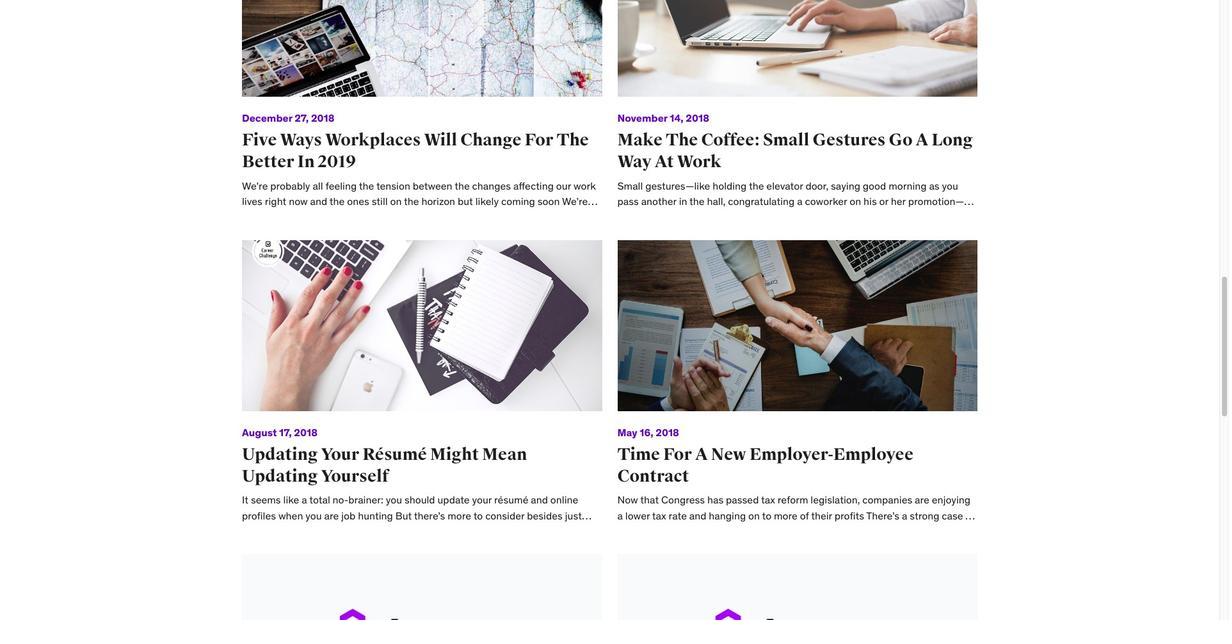 Task type: describe. For each thing, give the bounding box(es) containing it.
just inside 'we're probably all feeling the tension between the changes affecting our work lives right now and the ones still on the horizon but likely coming soon we're already seeing some of these trends gain steam, while others are just materializing and have yet to fully form without further ado, i'll throw my hat...'
[[540, 210, 557, 223]]

materializing
[[242, 226, 301, 239]]

are inside the now that congress has passed tax reform legislation, companies are enjoying a lower tax rate and hanging on to more of their profits there's a strong case to be made that this is the time to reverse the decline in worker investment, specifically when it comes to upskilling and reskilling the pace of today's...
[[915, 493, 930, 506]]

and up besides
[[531, 493, 548, 506]]

can
[[279, 540, 295, 553]]

the inside the now that congress has passed tax reform legislation, companies are enjoying a lower tax rate and hanging on to more of their profits there's a strong case to be made that this is the time to reverse the decline in worker investment, specifically when it comes to upskilling and reskilling the pace of today's...
[[860, 540, 877, 553]]

others
[[491, 210, 520, 223]]

soon
[[538, 195, 560, 208]]

reform
[[778, 493, 809, 506]]

another
[[642, 195, 677, 208]]

of right pace
[[904, 540, 913, 553]]

2018 for your
[[294, 426, 318, 439]]

position
[[326, 525, 363, 538]]

2 updating from the top
[[242, 465, 318, 487]]

when inside it seems like a total no-brainer: you should update your résumé and online profiles when you are job hunting but there's more to consider besides just adding your latest position and maybe dropping old or irrelevant ones your résumé can do more heavy-lifting if you use it to showcase your skill set and...
[[279, 509, 303, 522]]

yourself
[[321, 465, 389, 487]]

to down time
[[739, 540, 749, 553]]

as
[[930, 179, 940, 192]]

and left reskilling
[[797, 540, 814, 553]]

promotion—
[[909, 195, 965, 208]]

2018 for the
[[686, 111, 710, 124]]

some
[[311, 210, 336, 223]]

for inside five ways workplaces will change for the better in 2019
[[525, 130, 554, 151]]

the up still
[[359, 179, 374, 192]]

on inside the now that congress has passed tax reform legislation, companies are enjoying a lower tax rate and hanging on to more of their profits there's a strong case to be made that this is the time to reverse the decline in worker investment, specifically when it comes to upskilling and reskilling the pace of today's...
[[749, 509, 760, 522]]

are inside it seems like a total no-brainer: you should update your résumé and online profiles when you are job hunting but there's more to consider besides just adding your latest position and maybe dropping old or irrelevant ones your résumé can do more heavy-lifting if you use it to showcase your skill set and...
[[324, 509, 339, 522]]

it
[[242, 493, 249, 506]]

this
[[681, 525, 697, 538]]

there's
[[867, 509, 900, 522]]

likely
[[476, 195, 499, 208]]

do
[[298, 540, 309, 553]]

success
[[821, 210, 858, 223]]

positive,
[[618, 226, 656, 239]]

my
[[556, 226, 569, 239]]

december
[[242, 111, 292, 124]]

the down the feeling
[[330, 195, 345, 208]]

employee
[[834, 444, 914, 465]]

such...
[[931, 226, 960, 239]]

the inside small gestures—like holding the elevator door, saying good morning as you pass another in the hall, congratulating a coworker on his or her promotion— make a big difference so much of our career success depends on building positive, productive relationships with colleagues the foundation for such...
[[844, 226, 861, 239]]

rate
[[669, 509, 687, 522]]

more inside the now that congress has passed tax reform legislation, companies are enjoying a lower tax rate and hanging on to more of their profits there's a strong case to be made that this is the time to reverse the decline in worker investment, specifically when it comes to upskilling and reskilling the pace of today's...
[[774, 509, 798, 522]]

make
[[618, 210, 643, 223]]

steam,
[[432, 210, 462, 223]]

gain
[[410, 210, 429, 223]]

small inside make the coffee: small gestures go a long way at work
[[763, 130, 810, 151]]

horizon
[[422, 195, 455, 208]]

go
[[889, 130, 913, 151]]

14,
[[670, 111, 684, 124]]

profits
[[835, 509, 865, 522]]

in inside the now that congress has passed tax reform legislation, companies are enjoying a lower tax rate and hanging on to more of their profits there's a strong case to be made that this is the time to reverse the decline in worker investment, specifically when it comes to upskilling and reskilling the pace of today's...
[[851, 525, 859, 538]]

our inside 'we're probably all feeling the tension between the changes affecting our work lives right now and the ones still on the horizon but likely coming soon we're already seeing some of these trends gain steam, while others are just materializing and have yet to fully form without further ado, i'll throw my hat...'
[[557, 179, 571, 192]]

0 vertical spatial we're
[[242, 179, 268, 192]]

may
[[618, 426, 638, 439]]

fully
[[375, 226, 394, 239]]

you right if
[[406, 540, 422, 553]]

strong
[[910, 509, 940, 522]]

16,
[[640, 426, 654, 439]]

a inside time for a new employer-employee contract
[[696, 444, 708, 465]]

november
[[618, 111, 668, 124]]

updating your résumé might mean updating yourself link
[[242, 444, 527, 487]]

skill
[[533, 540, 551, 553]]

and down some at the top of page
[[303, 226, 320, 239]]

2 horizontal spatial your
[[511, 540, 531, 553]]

new
[[711, 444, 747, 465]]

old
[[462, 525, 476, 538]]

should
[[405, 493, 435, 506]]

1 horizontal spatial tax
[[762, 493, 776, 506]]

consider
[[486, 509, 525, 522]]

be
[[618, 525, 629, 538]]

august 17, 2018
[[242, 426, 318, 439]]

when inside the now that congress has passed tax reform legislation, companies are enjoying a lower tax rate and hanging on to more of their profits there's a strong case to be made that this is the time to reverse the decline in worker investment, specifically when it comes to upskilling and reskilling the pace of today's...
[[671, 540, 695, 553]]

changes
[[472, 179, 511, 192]]

work
[[677, 151, 722, 172]]

will
[[424, 130, 457, 151]]

big
[[653, 210, 668, 223]]

job
[[341, 509, 356, 522]]

made
[[632, 525, 657, 538]]

the up gain
[[404, 195, 419, 208]]

probably
[[270, 179, 310, 192]]

the inside make the coffee: small gestures go a long way at work
[[666, 130, 698, 151]]

all
[[313, 179, 323, 192]]

set
[[554, 540, 568, 553]]

résumé
[[363, 444, 427, 465]]

a inside it seems like a total no-brainer: you should update your résumé and online profiles when you are job hunting but there's more to consider besides just adding your latest position and maybe dropping old or irrelevant ones your résumé can do more heavy-lifting if you use it to showcase your skill set and...
[[302, 493, 307, 506]]

just inside it seems like a total no-brainer: you should update your résumé and online profiles when you are job hunting but there's more to consider besides just adding your latest position and maybe dropping old or irrelevant ones your résumé can do more heavy-lifting if you use it to showcase your skill set and...
[[565, 509, 582, 522]]

gestures—like
[[646, 179, 711, 192]]

on inside 'we're probably all feeling the tension between the changes affecting our work lives right now and the ones still on the horizon but likely coming soon we're already seeing some of these trends gain steam, while others are just materializing and have yet to fully form without further ado, i'll throw my hat...'
[[390, 195, 402, 208]]

your inside updating your résumé might mean updating yourself
[[321, 444, 360, 465]]

there's
[[414, 509, 445, 522]]

2018 for ways
[[311, 111, 335, 124]]

elevator
[[767, 179, 804, 192]]

time for a new employer-employee contract link
[[618, 444, 914, 487]]

gestures
[[813, 130, 886, 151]]

feeling
[[326, 179, 357, 192]]

productive
[[659, 226, 707, 239]]

seeing
[[278, 210, 308, 223]]

november 14, 2018
[[618, 111, 710, 124]]

their
[[812, 509, 833, 522]]

ado,
[[493, 226, 512, 239]]

ones inside 'we're probably all feeling the tension between the changes affecting our work lives right now and the ones still on the horizon but likely coming soon we're already seeing some of these trends gain steam, while others are just materializing and have yet to fully form without further ado, i'll throw my hat...'
[[347, 195, 369, 208]]

passed
[[726, 493, 759, 506]]

1 vertical spatial your
[[276, 525, 296, 538]]

yet
[[347, 226, 361, 239]]

five
[[242, 130, 277, 151]]

of inside 'we're probably all feeling the tension between the changes affecting our work lives right now and the ones still on the horizon but likely coming soon we're already seeing some of these trends gain steam, while others are just materializing and have yet to fully form without further ado, i'll throw my hat...'
[[338, 210, 347, 223]]

or inside small gestures—like holding the elevator door, saying good morning as you pass another in the hall, congratulating a coworker on his or her promotion— make a big difference so much of our career success depends on building positive, productive relationships with colleagues the foundation for such...
[[880, 195, 889, 208]]

reverse
[[762, 525, 795, 538]]

long
[[932, 130, 974, 151]]

congress
[[662, 493, 705, 506]]

updating your résumé might mean updating yourself
[[242, 444, 527, 487]]

may 16, 2018
[[618, 426, 680, 439]]

on his
[[850, 195, 877, 208]]

the right is
[[710, 525, 725, 538]]

to up the old
[[474, 509, 483, 522]]

much
[[733, 210, 759, 223]]

of inside small gestures—like holding the elevator door, saying good morning as you pass another in the hall, congratulating a coworker on his or her promotion— make a big difference so much of our career success depends on building positive, productive relationships with colleagues the foundation for such...
[[761, 210, 770, 223]]

showcase
[[464, 540, 509, 553]]

is
[[700, 525, 707, 538]]

already
[[242, 210, 275, 223]]

workplaces
[[325, 130, 421, 151]]



Task type: vqa. For each thing, say whether or not it's contained in the screenshot.
The inside 'Five Ways Workplaces Will Change For The Better In 2019'
yes



Task type: locate. For each thing, give the bounding box(es) containing it.
a
[[798, 195, 803, 208], [645, 210, 651, 223], [302, 493, 307, 506], [618, 509, 623, 522], [902, 509, 908, 522]]

a up be
[[618, 509, 623, 522]]

tax left reform
[[762, 493, 776, 506]]

profiles
[[242, 509, 276, 522]]

we're probably all feeling the tension between the changes affecting our work lives right now and the ones still on the horizon but likely coming soon we're already seeing some of these trends gain steam, while others are just materializing and have yet to fully form without further ado, i'll throw my hat...
[[242, 179, 596, 239]]

your up consider
[[472, 493, 492, 506]]

are up strong
[[915, 493, 930, 506]]

your up the yourself
[[321, 444, 360, 465]]

1 horizontal spatial it
[[698, 540, 704, 553]]

1 vertical spatial small
[[618, 179, 643, 192]]

résumé down 'adding'
[[242, 540, 276, 553]]

1 vertical spatial are
[[915, 493, 930, 506]]

without
[[420, 226, 457, 239]]

good
[[863, 179, 887, 192]]

you up but
[[386, 493, 402, 506]]

you up latest
[[306, 509, 322, 522]]

difference
[[670, 210, 716, 223]]

0 horizontal spatial when
[[279, 509, 303, 522]]

0 vertical spatial a
[[916, 130, 929, 151]]

to right 'case'
[[966, 509, 975, 522]]

foundation
[[864, 226, 913, 239]]

0 horizontal spatial ones
[[347, 195, 369, 208]]

when down this
[[671, 540, 695, 553]]

we're up "lives"
[[242, 179, 268, 192]]

a left strong
[[902, 509, 908, 522]]

0 vertical spatial our
[[557, 179, 571, 192]]

1 horizontal spatial that
[[660, 525, 678, 538]]

now
[[289, 195, 308, 208]]

1 horizontal spatial more
[[448, 509, 472, 522]]

adding
[[242, 525, 274, 538]]

0 vertical spatial ones
[[347, 195, 369, 208]]

that down rate
[[660, 525, 678, 538]]

hunting
[[358, 509, 393, 522]]

the down 14,
[[666, 130, 698, 151]]

between
[[413, 179, 453, 192]]

1 horizontal spatial or
[[880, 195, 889, 208]]

to right time
[[750, 525, 759, 538]]

1 horizontal spatial small
[[763, 130, 810, 151]]

0 vertical spatial tax
[[762, 493, 776, 506]]

just down soon
[[540, 210, 557, 223]]

2018 right 17,
[[294, 426, 318, 439]]

0 horizontal spatial a
[[696, 444, 708, 465]]

2 horizontal spatial are
[[915, 493, 930, 506]]

1 vertical spatial or
[[478, 525, 488, 538]]

heavy-
[[338, 540, 369, 553]]

for inside time for a new employer-employee contract
[[664, 444, 692, 465]]

for up "contract"
[[664, 444, 692, 465]]

0 vertical spatial when
[[279, 509, 303, 522]]

in
[[298, 151, 315, 172]]

her
[[891, 195, 906, 208]]

2 it from the left
[[698, 540, 704, 553]]

today's...
[[916, 540, 956, 553]]

1 vertical spatial when
[[671, 540, 695, 553]]

0 horizontal spatial tax
[[653, 509, 667, 522]]

0 horizontal spatial in
[[679, 195, 688, 208]]

or inside it seems like a total no-brainer: you should update your résumé and online profiles when you are job hunting but there's more to consider besides just adding your latest position and maybe dropping old or irrelevant ones your résumé can do more heavy-lifting if you use it to showcase your skill set and...
[[478, 525, 488, 538]]

1 horizontal spatial we're
[[562, 195, 588, 208]]

you right as
[[943, 179, 959, 192]]

to right yet
[[363, 226, 373, 239]]

2018
[[311, 111, 335, 124], [686, 111, 710, 124], [294, 426, 318, 439], [656, 426, 680, 439]]

reskilling
[[817, 540, 858, 553]]

1 vertical spatial that
[[660, 525, 678, 538]]

our up with
[[773, 210, 787, 223]]

0 horizontal spatial we're
[[242, 179, 268, 192]]

colleagues
[[793, 226, 842, 239]]

1 horizontal spatial a
[[916, 130, 929, 151]]

0 horizontal spatial on
[[390, 195, 402, 208]]

on down her
[[903, 210, 914, 223]]

latest
[[298, 525, 324, 538]]

use
[[425, 540, 441, 553]]

17,
[[279, 426, 292, 439]]

0 vertical spatial your
[[321, 444, 360, 465]]

our left work
[[557, 179, 571, 192]]

hat...
[[572, 226, 594, 239]]

to down dropping
[[452, 540, 461, 553]]

pace
[[880, 540, 902, 553]]

updating up like
[[242, 465, 318, 487]]

work
[[574, 179, 596, 192]]

on inside small gestures—like holding the elevator door, saying good morning as you pass another in the hall, congratulating a coworker on his or her promotion— make a big difference so much of our career success depends on building positive, productive relationships with colleagues the foundation for such...
[[903, 210, 914, 223]]

2 vertical spatial are
[[324, 509, 339, 522]]

1 vertical spatial we're
[[562, 195, 588, 208]]

1 vertical spatial your
[[560, 525, 580, 538]]

of left their
[[800, 509, 809, 522]]

right
[[265, 195, 287, 208]]

0 horizontal spatial more
[[312, 540, 335, 553]]

throw
[[527, 226, 553, 239]]

our inside small gestures—like holding the elevator door, saying good morning as you pass another in the hall, congratulating a coworker on his or her promotion— make a big difference so much of our career success depends on building positive, productive relationships with colleagues the foundation for such...
[[773, 210, 787, 223]]

1 updating from the top
[[242, 444, 318, 465]]

irrelevant
[[490, 525, 533, 538]]

0 horizontal spatial are
[[324, 509, 339, 522]]

to up reverse
[[763, 509, 772, 522]]

besides
[[527, 509, 563, 522]]

1 vertical spatial tax
[[653, 509, 667, 522]]

enjoying
[[932, 493, 971, 506]]

0 horizontal spatial résumé
[[242, 540, 276, 553]]

0 vertical spatial are
[[523, 210, 537, 223]]

these
[[350, 210, 375, 223]]

0 horizontal spatial your
[[276, 525, 296, 538]]

ones inside it seems like a total no-brainer: you should update your résumé and online profiles when you are job hunting but there's more to consider besides just adding your latest position and maybe dropping old or irrelevant ones your résumé can do more heavy-lifting if you use it to showcase your skill set and...
[[535, 525, 558, 538]]

in down profits
[[851, 525, 859, 538]]

further
[[459, 226, 490, 239]]

your inside it seems like a total no-brainer: you should update your résumé and online profiles when you are job hunting but there's more to consider besides just adding your latest position and maybe dropping old or irrelevant ones your résumé can do more heavy-lifting if you use it to showcase your skill set and...
[[560, 525, 580, 538]]

2 horizontal spatial on
[[903, 210, 914, 223]]

the up but
[[455, 179, 470, 192]]

your down irrelevant
[[511, 540, 531, 553]]

congratulating
[[728, 195, 795, 208]]

the
[[557, 130, 589, 151], [666, 130, 698, 151], [844, 226, 861, 239], [860, 540, 877, 553]]

0 horizontal spatial or
[[478, 525, 488, 538]]

now
[[618, 493, 638, 506]]

1 vertical spatial our
[[773, 210, 787, 223]]

a left big
[[645, 210, 651, 223]]

1 vertical spatial just
[[565, 509, 582, 522]]

it down is
[[698, 540, 704, 553]]

it
[[443, 540, 449, 553], [698, 540, 704, 553]]

contract
[[618, 465, 689, 487]]

your up set at the left of the page
[[560, 525, 580, 538]]

0 vertical spatial that
[[641, 493, 659, 506]]

are inside 'we're probably all feeling the tension between the changes affecting our work lives right now and the ones still on the horizon but likely coming soon we're already seeing some of these trends gain steam, while others are just materializing and have yet to fully form without further ado, i'll throw my hat...'
[[523, 210, 537, 223]]

that
[[641, 493, 659, 506], [660, 525, 678, 538]]

0 horizontal spatial for
[[525, 130, 554, 151]]

or right the old
[[478, 525, 488, 538]]

case
[[942, 509, 964, 522]]

on down tension
[[390, 195, 402, 208]]

way
[[618, 151, 652, 172]]

1 vertical spatial in
[[851, 525, 859, 538]]

coworker
[[805, 195, 848, 208]]

1 horizontal spatial when
[[671, 540, 695, 553]]

relationships
[[710, 226, 769, 239]]

saying
[[831, 179, 861, 192]]

2018 right 16,
[[656, 426, 680, 439]]

make the coffee: small gestures go a long way at work
[[618, 130, 974, 172]]

1 horizontal spatial are
[[523, 210, 537, 223]]

for
[[916, 226, 928, 239]]

and up is
[[690, 509, 707, 522]]

2 vertical spatial on
[[749, 509, 760, 522]]

that up lower
[[641, 493, 659, 506]]

coffee:
[[702, 130, 760, 151]]

in
[[679, 195, 688, 208], [851, 525, 859, 538]]

five ways workplaces will change for the better in 2019 link
[[242, 130, 589, 172]]

0 vertical spatial or
[[880, 195, 889, 208]]

1 it from the left
[[443, 540, 449, 553]]

for
[[525, 130, 554, 151], [664, 444, 692, 465]]

1 vertical spatial résumé
[[242, 540, 276, 553]]

0 vertical spatial for
[[525, 130, 554, 151]]

holding
[[713, 179, 747, 192]]

0 horizontal spatial small
[[618, 179, 643, 192]]

a right go in the top of the page
[[916, 130, 929, 151]]

legislation,
[[811, 493, 861, 506]]

small inside small gestures—like holding the elevator door, saying good morning as you pass another in the hall, congratulating a coworker on his or her promotion— make a big difference so much of our career success depends on building positive, productive relationships with colleagues the foundation for such...
[[618, 179, 643, 192]]

the up congratulating
[[749, 179, 764, 192]]

when
[[279, 509, 303, 522], [671, 540, 695, 553]]

2 horizontal spatial more
[[774, 509, 798, 522]]

to inside 'we're probably all feeling the tension between the changes affecting our work lives right now and the ones still on the horizon but likely coming soon we're already seeing some of these trends gain steam, while others are just materializing and have yet to fully form without further ado, i'll throw my hat...'
[[363, 226, 373, 239]]

and down all
[[310, 195, 327, 208]]

mean
[[482, 444, 527, 465]]

dropping
[[418, 525, 459, 538]]

of down congratulating
[[761, 210, 770, 223]]

time
[[727, 525, 747, 538]]

0 horizontal spatial your
[[321, 444, 360, 465]]

tax left rate
[[653, 509, 667, 522]]

1 horizontal spatial résumé
[[495, 493, 529, 506]]

a inside make the coffee: small gestures go a long way at work
[[916, 130, 929, 151]]

1 vertical spatial a
[[696, 444, 708, 465]]

you inside small gestures—like holding the elevator door, saying good morning as you pass another in the hall, congratulating a coworker on his or her promotion— make a big difference so much of our career success depends on building positive, productive relationships with colleagues the foundation for such...
[[943, 179, 959, 192]]

ones down besides
[[535, 525, 558, 538]]

the down success
[[844, 226, 861, 239]]

the up 'difference'
[[690, 195, 705, 208]]

27,
[[295, 111, 309, 124]]

résumé up consider
[[495, 493, 529, 506]]

1 horizontal spatial ones
[[535, 525, 558, 538]]

career
[[790, 210, 819, 223]]

1 horizontal spatial our
[[773, 210, 787, 223]]

and down 'hunting'
[[366, 525, 383, 538]]

with
[[771, 226, 790, 239]]

we're down work
[[562, 195, 588, 208]]

on down passed
[[749, 509, 760, 522]]

total
[[310, 493, 330, 506]]

lives
[[242, 195, 263, 208]]

1 vertical spatial ones
[[535, 525, 558, 538]]

more right do
[[312, 540, 335, 553]]

when down like
[[279, 509, 303, 522]]

1 horizontal spatial for
[[664, 444, 692, 465]]

five ways workplaces will change for the better in 2019
[[242, 130, 589, 172]]

your up 'can'
[[276, 525, 296, 538]]

it inside it seems like a total no-brainer: you should update your résumé and online profiles when you are job hunting but there's more to consider besides just adding your latest position and maybe dropping old or irrelevant ones your résumé can do more heavy-lifting if you use it to showcase your skill set and...
[[443, 540, 449, 553]]

the down their
[[798, 525, 813, 538]]

ones up 'these'
[[347, 195, 369, 208]]

better
[[242, 151, 294, 172]]

a up career
[[798, 195, 803, 208]]

and...
[[570, 540, 595, 553]]

1 horizontal spatial just
[[565, 509, 582, 522]]

0 horizontal spatial it
[[443, 540, 449, 553]]

small up "elevator"
[[763, 130, 810, 151]]

0 horizontal spatial our
[[557, 179, 571, 192]]

1 horizontal spatial on
[[749, 509, 760, 522]]

trends
[[378, 210, 407, 223]]

1 vertical spatial on
[[903, 210, 914, 223]]

ways
[[280, 130, 322, 151]]

it inside the now that congress has passed tax reform legislation, companies are enjoying a lower tax rate and hanging on to more of their profits there's a strong case to be made that this is the time to reverse the decline in worker investment, specifically when it comes to upskilling and reskilling the pace of today's...
[[698, 540, 704, 553]]

1 horizontal spatial in
[[851, 525, 859, 538]]

affecting
[[514, 179, 554, 192]]

a right like
[[302, 493, 307, 506]]

0 vertical spatial résumé
[[495, 493, 529, 506]]

2018 right 14,
[[686, 111, 710, 124]]

0 vertical spatial in
[[679, 195, 688, 208]]

small up pass on the right top of page
[[618, 179, 643, 192]]

so
[[719, 210, 731, 223]]

0 vertical spatial your
[[472, 493, 492, 506]]

0 vertical spatial small
[[763, 130, 810, 151]]

the down worker
[[860, 540, 877, 553]]

comes
[[707, 540, 737, 553]]

updating down august 17, 2018
[[242, 444, 318, 465]]

at
[[655, 151, 674, 172]]

1 horizontal spatial your
[[560, 525, 580, 538]]

it seems like a total no-brainer: you should update your résumé and online profiles when you are job hunting but there's more to consider besides just adding your latest position and maybe dropping old or irrelevant ones your résumé can do more heavy-lifting if you use it to showcase your skill set and...
[[242, 493, 595, 553]]

the up work
[[557, 130, 589, 151]]

a left new
[[696, 444, 708, 465]]

0 vertical spatial on
[[390, 195, 402, 208]]

it right use
[[443, 540, 449, 553]]

brainer:
[[349, 493, 384, 506]]

in inside small gestures—like holding the elevator door, saying good morning as you pass another in the hall, congratulating a coworker on his or her promotion— make a big difference so much of our career success depends on building positive, productive relationships with colleagues the foundation for such...
[[679, 195, 688, 208]]

0 vertical spatial just
[[540, 210, 557, 223]]

2 vertical spatial your
[[511, 540, 531, 553]]

for up affecting
[[525, 130, 554, 151]]

more down reform
[[774, 509, 798, 522]]

of up have
[[338, 210, 347, 223]]

make the coffee: small gestures go a long way at work link
[[618, 130, 974, 172]]

2018 for for
[[656, 426, 680, 439]]

in down "gestures—like"
[[679, 195, 688, 208]]

1 horizontal spatial your
[[472, 493, 492, 506]]

small gestures—like holding the elevator door, saying good morning as you pass another in the hall, congratulating a coworker on his or her promotion— make a big difference so much of our career success depends on building positive, productive relationships with colleagues the foundation for such...
[[618, 179, 965, 239]]

more down the update
[[448, 509, 472, 522]]

0 horizontal spatial just
[[540, 210, 557, 223]]

form
[[396, 226, 418, 239]]

2018 right 27,
[[311, 111, 335, 124]]

0 vertical spatial updating
[[242, 444, 318, 465]]

the inside five ways workplaces will change for the better in 2019
[[557, 130, 589, 151]]

1 vertical spatial updating
[[242, 465, 318, 487]]

are left job
[[324, 509, 339, 522]]

hall,
[[707, 195, 726, 208]]

or left her
[[880, 195, 889, 208]]

1 vertical spatial for
[[664, 444, 692, 465]]

just down online
[[565, 509, 582, 522]]

are up throw
[[523, 210, 537, 223]]

0 horizontal spatial that
[[641, 493, 659, 506]]

2019
[[318, 151, 356, 172]]



